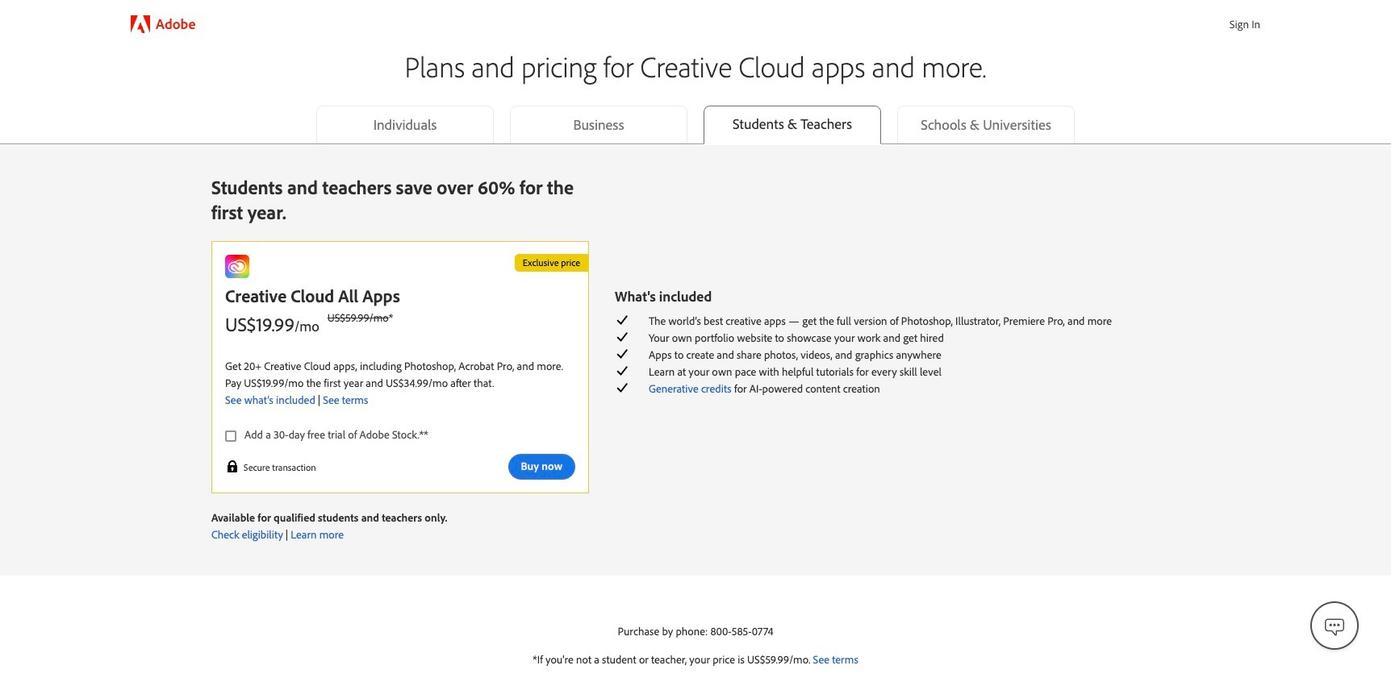 Task type: describe. For each thing, give the bounding box(es) containing it.
creative cloud icon image
[[225, 255, 249, 279]]

5 check mark icon image from the top
[[615, 381, 629, 395]]

regularly at us$59.99 per month per license element
[[327, 311, 389, 325]]

us$19.99 per month per license element for us$34.99 per month per license element
[[244, 376, 304, 391]]

us$19.99 per month per license element for regularly at us$59.99 per month per license element
[[225, 312, 319, 337]]



Task type: vqa. For each thing, say whether or not it's contained in the screenshot.
Alert
no



Task type: locate. For each thing, give the bounding box(es) containing it.
1 check mark icon image from the top
[[615, 313, 629, 327]]

None checkbox
[[225, 428, 428, 439]]

adobe, inc. image
[[131, 16, 150, 33]]

tab list
[[0, 106, 1391, 144]]

4 check mark icon image from the top
[[615, 364, 629, 378]]

check mark icon image
[[615, 313, 629, 327], [615, 330, 629, 344], [615, 347, 629, 361], [615, 364, 629, 378], [615, 381, 629, 395]]

us$19.99 per month per license element
[[225, 312, 319, 337], [244, 376, 304, 391]]

0 vertical spatial us$19.99 per month per license element
[[225, 312, 319, 337]]

3 check mark icon image from the top
[[615, 347, 629, 361]]

1 vertical spatial us$19.99 per month per license element
[[244, 376, 304, 391]]

2 check mark icon image from the top
[[615, 330, 629, 344]]

us$34.99 per month per license element
[[386, 376, 448, 391]]

us$59.99 per month per license element
[[747, 653, 809, 667]]



